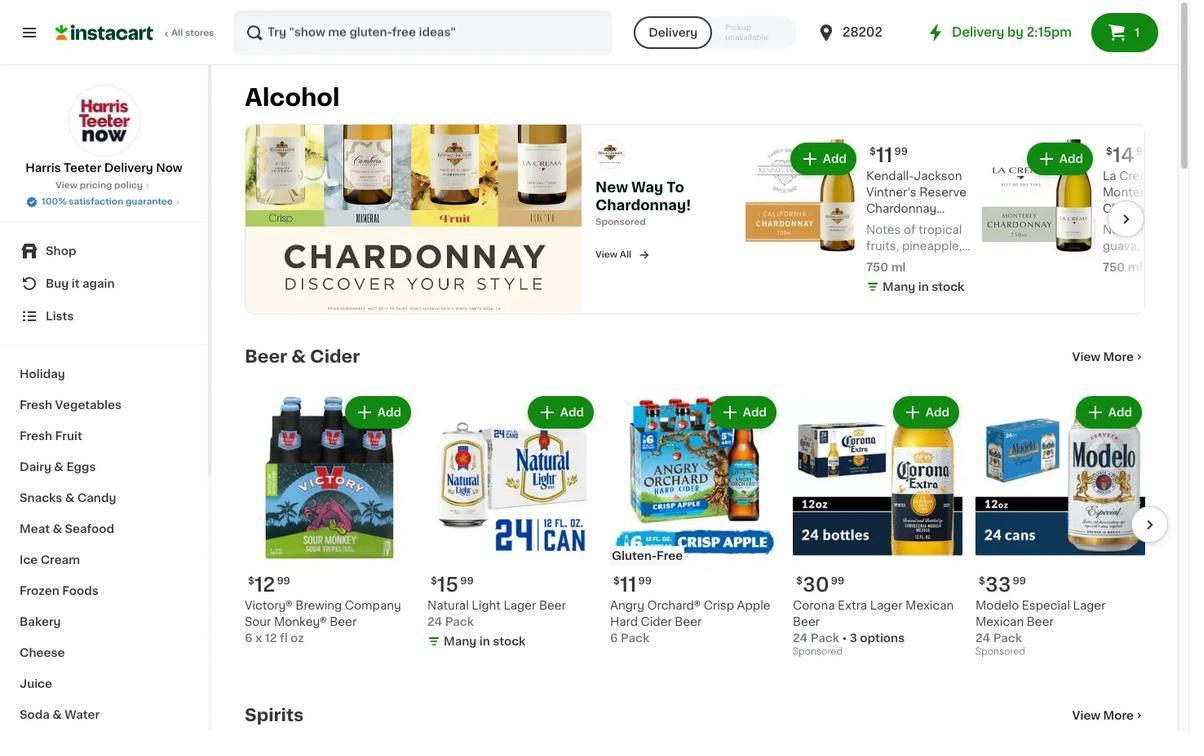 Task type: locate. For each thing, give the bounding box(es) containing it.
chardonnay down monterey
[[1103, 203, 1173, 215]]

pack
[[445, 617, 474, 628], [621, 633, 650, 644], [811, 633, 839, 644], [993, 633, 1022, 644]]

$ inside $ 15 99
[[431, 577, 437, 586]]

sour
[[245, 617, 271, 628]]

2 ml from the left
[[1128, 262, 1142, 274]]

4 product group from the left
[[793, 393, 963, 661]]

juice
[[20, 679, 52, 690]]

$ for natural light lager beer
[[431, 577, 437, 586]]

view more
[[1072, 351, 1134, 363], [1072, 710, 1134, 722]]

12
[[254, 576, 275, 594], [265, 633, 277, 644]]

many
[[883, 282, 916, 293], [444, 636, 477, 648]]

ml
[[891, 262, 906, 274], [1128, 262, 1142, 274]]

to
[[667, 181, 684, 194]]

fresh for fresh vegetables
[[20, 400, 52, 411]]

0 horizontal spatial lager
[[504, 600, 536, 612]]

pack down hard
[[621, 633, 650, 644]]

&
[[291, 348, 306, 365], [54, 462, 64, 473], [65, 493, 75, 504], [53, 524, 62, 535], [52, 710, 62, 721]]

white inside la crema monterey chardonnay california white wine
[[1161, 220, 1190, 231]]

pack down modelo
[[993, 633, 1022, 644]]

lager inside modelo especial lager mexican beer 24 pack
[[1073, 600, 1106, 612]]

1 ml from the left
[[891, 262, 906, 274]]

$ up the natural
[[431, 577, 437, 586]]

24 for 30
[[793, 633, 808, 644]]

$ inside $ 30 99
[[796, 577, 803, 586]]

view for harris teeter delivery now link
[[55, 181, 78, 190]]

1 750 from the left
[[866, 262, 889, 274]]

new way to chardonnay! spo nsored
[[596, 181, 691, 227]]

pack inside corona extra lager mexican beer 24 pack • 3 options
[[811, 633, 839, 644]]

cream
[[41, 555, 80, 566]]

1 vertical spatial 11
[[620, 576, 637, 594]]

many down kendall-jackson vintner's reserve chardonnay california white wine
[[883, 282, 916, 293]]

crisp
[[704, 600, 734, 612]]

0 vertical spatial in
[[918, 282, 929, 293]]

1 wine from the left
[[866, 236, 895, 247]]

2 horizontal spatial 24
[[976, 633, 991, 644]]

2 fresh from the top
[[20, 431, 52, 442]]

0 horizontal spatial sponsored badge image
[[793, 648, 842, 657]]

0 horizontal spatial chardonnay
[[866, 203, 937, 215]]

mexican down modelo
[[976, 617, 1024, 628]]

beer inside natural light lager beer 24 pack
[[539, 600, 566, 612]]

candy
[[77, 493, 116, 504]]

2 chardonnay from the left
[[1103, 203, 1173, 215]]

fresh down holiday
[[20, 400, 52, 411]]

ice
[[20, 555, 38, 566]]

2 lager from the left
[[870, 600, 903, 612]]

way
[[631, 181, 663, 194]]

beer
[[245, 348, 287, 365], [539, 600, 566, 612], [330, 617, 357, 628], [675, 617, 702, 628], [793, 617, 820, 628], [1027, 617, 1054, 628]]

instacart logo image
[[55, 23, 153, 42]]

mexican for 33
[[976, 617, 1024, 628]]

11 inside product group
[[620, 576, 637, 594]]

sponsored badge image for 30
[[793, 648, 842, 657]]

many down the natural
[[444, 636, 477, 648]]

pack inside natural light lager beer 24 pack
[[445, 617, 474, 628]]

0 vertical spatial fresh
[[20, 400, 52, 411]]

lager right 'especial'
[[1073, 600, 1106, 612]]

0 horizontal spatial california
[[866, 220, 921, 231]]

2 6 from the left
[[610, 633, 618, 644]]

all down nsored
[[620, 251, 631, 260]]

1 horizontal spatial many in stock
[[883, 282, 965, 293]]

& inside dairy & eggs "link"
[[54, 462, 64, 473]]

& inside beer & cider link
[[291, 348, 306, 365]]

1 horizontal spatial wine
[[1103, 236, 1132, 247]]

$ for la crema monterey chardonnay california white wine
[[1106, 147, 1113, 157]]

24 down the natural
[[427, 617, 442, 628]]

$ for angry orchard® crisp apple hard cider beer
[[613, 577, 620, 586]]

1 vertical spatial mexican
[[976, 617, 1024, 628]]

1 horizontal spatial white
[[1161, 220, 1190, 231]]

0 horizontal spatial mexican
[[906, 600, 954, 612]]

options
[[860, 633, 905, 644]]

5 product group from the left
[[976, 393, 1145, 661]]

fruit
[[55, 431, 82, 442]]

ice cream
[[20, 555, 80, 566]]

lager inside corona extra lager mexican beer 24 pack • 3 options
[[870, 600, 903, 612]]

1 horizontal spatial 11
[[876, 146, 893, 165]]

6 left x
[[245, 633, 252, 644]]

wine down monterey
[[1103, 236, 1132, 247]]

0 vertical spatial cider
[[310, 348, 360, 365]]

buy it again link
[[10, 268, 198, 300]]

sponsored badge image down modelo
[[976, 648, 1025, 657]]

0 horizontal spatial many in stock
[[444, 636, 526, 648]]

$ 11 99 for angry orchard® crisp apple hard cider beer
[[613, 576, 652, 594]]

cheese link
[[10, 638, 198, 669]]

victory®
[[245, 600, 293, 612]]

view
[[55, 181, 78, 190], [596, 251, 618, 260], [1072, 351, 1101, 363], [1072, 710, 1101, 722]]

99 right 33
[[1013, 577, 1026, 586]]

& inside meat & seafood link
[[53, 524, 62, 535]]

750 ml down kendall-jackson vintner's reserve chardonnay california white wine
[[866, 262, 906, 274]]

1 horizontal spatial sponsored badge image
[[976, 648, 1025, 657]]

0 horizontal spatial in
[[479, 636, 490, 648]]

24 down corona
[[793, 633, 808, 644]]

pricing
[[80, 181, 112, 190]]

0 horizontal spatial 11
[[620, 576, 637, 594]]

mexican inside corona extra lager mexican beer 24 pack • 3 options
[[906, 600, 954, 612]]

24 inside modelo especial lager mexican beer 24 pack
[[976, 633, 991, 644]]

view more for beer & cider
[[1072, 351, 1134, 363]]

1 vertical spatial view more link
[[1072, 708, 1145, 724]]

1 horizontal spatial 750 ml
[[1103, 262, 1142, 274]]

1 horizontal spatial chardonnay
[[1103, 203, 1173, 215]]

750 ml for 11
[[866, 262, 906, 274]]

0 vertical spatial stock
[[932, 282, 965, 293]]

0 vertical spatial many in stock
[[883, 282, 965, 293]]

$ up angry at the bottom of the page
[[613, 577, 620, 586]]

product group containing 33
[[976, 393, 1145, 661]]

$ 30 99
[[796, 576, 844, 594]]

1 horizontal spatial ml
[[1128, 262, 1142, 274]]

all left stores
[[171, 29, 183, 38]]

1 vertical spatial in
[[479, 636, 490, 648]]

2 more from the top
[[1103, 710, 1134, 722]]

0 horizontal spatial 6
[[245, 633, 252, 644]]

750 down kendall-jackson vintner's reserve chardonnay california white wine
[[866, 262, 889, 274]]

pack down the natural
[[445, 617, 474, 628]]

1 lager from the left
[[504, 600, 536, 612]]

item carousel region
[[222, 386, 1168, 680]]

pack inside modelo especial lager mexican beer 24 pack
[[993, 633, 1022, 644]]

product group containing 15
[[427, 393, 597, 653]]

99 inside $ 33 99
[[1013, 577, 1026, 586]]

soda & water
[[20, 710, 100, 721]]

24
[[427, 617, 442, 628], [793, 633, 808, 644], [976, 633, 991, 644]]

750
[[866, 262, 889, 274], [1103, 262, 1125, 274]]

modelo
[[976, 600, 1019, 612]]

many in stock down kendall-jackson vintner's reserve chardonnay california white wine
[[883, 282, 965, 293]]

delivery
[[952, 26, 1005, 38], [649, 27, 698, 38], [104, 162, 153, 174]]

6 inside victory® brewing company sour monkey® beer 6 x 12 fl oz
[[245, 633, 252, 644]]

fresh for fresh fruit
[[20, 431, 52, 442]]

meat & seafood
[[20, 524, 114, 535]]

0 horizontal spatial 24
[[427, 617, 442, 628]]

stores
[[185, 29, 214, 38]]

2 750 from the left
[[1103, 262, 1125, 274]]

add
[[823, 154, 847, 165], [1059, 154, 1083, 165], [378, 407, 401, 418], [560, 407, 584, 418], [743, 407, 767, 418], [926, 407, 950, 418], [1108, 407, 1132, 418]]

delivery for delivery by 2:15pm
[[952, 26, 1005, 38]]

california inside la crema monterey chardonnay california white wine
[[1103, 220, 1158, 231]]

sponsored badge image down •
[[793, 648, 842, 657]]

1 horizontal spatial stock
[[932, 282, 965, 293]]

750 ml for 14
[[1103, 262, 1142, 274]]

1 horizontal spatial cider
[[641, 617, 672, 628]]

99 up kendall-
[[894, 147, 908, 157]]

2 horizontal spatial delivery
[[952, 26, 1005, 38]]

$ inside $ 33 99
[[979, 577, 985, 586]]

1 chardonnay from the left
[[866, 203, 937, 215]]

0 horizontal spatial wine
[[866, 236, 895, 247]]

by
[[1008, 26, 1024, 38]]

ml down kendall-jackson vintner's reserve chardonnay california white wine
[[891, 262, 906, 274]]

0 horizontal spatial stock
[[493, 636, 526, 648]]

many in stock down natural light lager beer 24 pack at left bottom
[[444, 636, 526, 648]]

100% satisfaction guarantee button
[[25, 193, 183, 209]]

$ up kendall-
[[870, 147, 876, 157]]

pack left •
[[811, 633, 839, 644]]

$ 11 99 inside product group
[[613, 576, 652, 594]]

1 horizontal spatial lager
[[870, 600, 903, 612]]

bakery link
[[10, 607, 198, 638]]

1 vertical spatial many in stock
[[444, 636, 526, 648]]

delivery for delivery
[[649, 27, 698, 38]]

1 vertical spatial fresh
[[20, 431, 52, 442]]

$ 11 99 up angry at the bottom of the page
[[613, 576, 652, 594]]

sponsored badge image
[[793, 648, 842, 657], [976, 648, 1025, 657]]

wine inside la crema monterey chardonnay california white wine
[[1103, 236, 1132, 247]]

99 right 14
[[1136, 147, 1150, 157]]

99 inside $ 14 99
[[1136, 147, 1150, 157]]

in down natural light lager beer 24 pack at left bottom
[[479, 636, 490, 648]]

1 horizontal spatial delivery
[[649, 27, 698, 38]]

jfw chardonnay image
[[596, 140, 625, 169]]

fresh
[[20, 400, 52, 411], [20, 431, 52, 442]]

99 for modelo especial lager mexican beer
[[1013, 577, 1026, 586]]

$ 11 99 up kendall-
[[870, 146, 908, 165]]

1 750 ml from the left
[[866, 262, 906, 274]]

11 up angry at the bottom of the page
[[620, 576, 637, 594]]

ml down la crema monterey chardonnay california white wine
[[1128, 262, 1142, 274]]

0 horizontal spatial all
[[171, 29, 183, 38]]

1 vertical spatial many
[[444, 636, 477, 648]]

30
[[803, 576, 829, 594]]

california down monterey
[[1103, 220, 1158, 231]]

1 vertical spatial cider
[[641, 617, 672, 628]]

750 ml down la crema monterey chardonnay california white wine
[[1103, 262, 1142, 274]]

mexican left modelo
[[906, 600, 954, 612]]

1 horizontal spatial mexican
[[976, 617, 1024, 628]]

beer & cider
[[245, 348, 360, 365]]

12 inside victory® brewing company sour monkey® beer 6 x 12 fl oz
[[265, 633, 277, 644]]

ml for 11
[[891, 262, 906, 274]]

frozen foods link
[[10, 576, 198, 607]]

mexican inside modelo especial lager mexican beer 24 pack
[[976, 617, 1024, 628]]

24 down modelo
[[976, 633, 991, 644]]

1 sponsored badge image from the left
[[793, 648, 842, 657]]

0 vertical spatial 12
[[254, 576, 275, 594]]

delivery inside button
[[649, 27, 698, 38]]

0 horizontal spatial white
[[924, 220, 957, 231]]

white inside kendall-jackson vintner's reserve chardonnay california white wine
[[924, 220, 957, 231]]

99 right 15
[[460, 577, 474, 586]]

dairy & eggs link
[[10, 452, 198, 483]]

None search field
[[233, 10, 613, 55]]

fresh inside "link"
[[20, 400, 52, 411]]

750 for 14
[[1103, 262, 1125, 274]]

chardonnay image
[[246, 125, 582, 314]]

2 view more link from the top
[[1072, 708, 1145, 724]]

& for snacks
[[65, 493, 75, 504]]

$ up victory®
[[248, 577, 254, 586]]

wine down vintner's
[[866, 236, 895, 247]]

24 inside corona extra lager mexican beer 24 pack • 3 options
[[793, 633, 808, 644]]

1 fresh from the top
[[20, 400, 52, 411]]

12 up victory®
[[254, 576, 275, 594]]

frozen
[[20, 586, 59, 597]]

1 vertical spatial more
[[1103, 710, 1134, 722]]

1 view more link from the top
[[1072, 349, 1145, 365]]

1 vertical spatial view more
[[1072, 710, 1134, 722]]

99
[[894, 147, 908, 157], [1136, 147, 1150, 157], [277, 577, 290, 586], [460, 577, 474, 586], [638, 577, 652, 586], [831, 577, 844, 586], [1013, 577, 1026, 586]]

11 for kendall-jackson vintner's reserve chardonnay california white wine
[[876, 146, 893, 165]]

lists
[[46, 311, 74, 322]]

2 sponsored badge image from the left
[[976, 648, 1025, 657]]

california
[[866, 220, 921, 231], [1103, 220, 1158, 231]]

1 product group from the left
[[245, 393, 414, 647]]

99 inside $ 30 99
[[831, 577, 844, 586]]

cider
[[310, 348, 360, 365], [641, 617, 672, 628]]

0 vertical spatial view more
[[1072, 351, 1134, 363]]

product group containing 12
[[245, 393, 414, 647]]

1 horizontal spatial 750
[[1103, 262, 1125, 274]]

0 vertical spatial mexican
[[906, 600, 954, 612]]

2 view more from the top
[[1072, 710, 1134, 722]]

brewing
[[296, 600, 342, 612]]

$ 12 99
[[248, 576, 290, 594]]

2 product group from the left
[[427, 393, 597, 653]]

99 down the gluten-free
[[638, 577, 652, 586]]

0 horizontal spatial cider
[[310, 348, 360, 365]]

chardonnay down vintner's
[[866, 203, 937, 215]]

1 white from the left
[[924, 220, 957, 231]]

11 up kendall-
[[876, 146, 893, 165]]

99 up victory®
[[277, 577, 290, 586]]

1 horizontal spatial many
[[883, 282, 916, 293]]

oz
[[290, 633, 304, 644]]

$ up 'la'
[[1106, 147, 1113, 157]]

pack inside the angry orchard® crisp apple hard cider beer 6 pack
[[621, 633, 650, 644]]

$ inside $ 14 99
[[1106, 147, 1113, 157]]

750 down la crema monterey chardonnay california white wine
[[1103, 262, 1125, 274]]

california down vintner's
[[866, 220, 921, 231]]

free
[[657, 550, 683, 562]]

1 horizontal spatial $ 11 99
[[870, 146, 908, 165]]

all stores
[[171, 29, 214, 38]]

0 vertical spatial view more link
[[1072, 349, 1145, 365]]

6 down hard
[[610, 633, 618, 644]]

beer inside corona extra lager mexican beer 24 pack • 3 options
[[793, 617, 820, 628]]

view more for spirits
[[1072, 710, 1134, 722]]

$ up corona
[[796, 577, 803, 586]]

$ inside the $ 12 99
[[248, 577, 254, 586]]

2 wine from the left
[[1103, 236, 1132, 247]]

0 horizontal spatial 750 ml
[[866, 262, 906, 274]]

0 vertical spatial 11
[[876, 146, 893, 165]]

& for dairy
[[54, 462, 64, 473]]

0 vertical spatial all
[[171, 29, 183, 38]]

$ up modelo
[[979, 577, 985, 586]]

2 white from the left
[[1161, 220, 1190, 231]]

99 inside $ 15 99
[[460, 577, 474, 586]]

0 vertical spatial $ 11 99
[[870, 146, 908, 165]]

$ 14 99
[[1106, 146, 1150, 165]]

99 inside the $ 12 99
[[277, 577, 290, 586]]

1 vertical spatial $ 11 99
[[613, 576, 652, 594]]

0 horizontal spatial $ 11 99
[[613, 576, 652, 594]]

1 horizontal spatial california
[[1103, 220, 1158, 231]]

in down kendall-jackson vintner's reserve chardonnay california white wine
[[918, 282, 929, 293]]

1 view more from the top
[[1072, 351, 1134, 363]]

24 inside natural light lager beer 24 pack
[[427, 617, 442, 628]]

monterey
[[1103, 187, 1158, 199]]

$
[[870, 147, 876, 157], [1106, 147, 1113, 157], [248, 577, 254, 586], [431, 577, 437, 586], [613, 577, 620, 586], [796, 577, 803, 586], [979, 577, 985, 586]]

jackson
[[914, 171, 962, 182]]

12 right x
[[265, 633, 277, 644]]

soda
[[20, 710, 50, 721]]

1 horizontal spatial 24
[[793, 633, 808, 644]]

0 horizontal spatial 750
[[866, 262, 889, 274]]

chardonnay
[[866, 203, 937, 215], [1103, 203, 1173, 215]]

holiday
[[20, 369, 65, 380]]

many in stock inside product group
[[444, 636, 526, 648]]

2 california from the left
[[1103, 220, 1158, 231]]

0 vertical spatial more
[[1103, 351, 1134, 363]]

all
[[171, 29, 183, 38], [620, 251, 631, 260]]

1 more from the top
[[1103, 351, 1134, 363]]

11 for angry orchard® crisp apple hard cider beer
[[620, 576, 637, 594]]

lager right the "light"
[[504, 600, 536, 612]]

3
[[850, 633, 857, 644]]

la
[[1103, 171, 1116, 182]]

product group
[[245, 393, 414, 647], [427, 393, 597, 653], [610, 393, 780, 647], [793, 393, 963, 661], [976, 393, 1145, 661]]

stock
[[932, 282, 965, 293], [493, 636, 526, 648]]

0 horizontal spatial ml
[[891, 262, 906, 274]]

1 vertical spatial all
[[620, 251, 631, 260]]

view more link for beer & cider
[[1072, 349, 1145, 365]]

1 vertical spatial stock
[[493, 636, 526, 648]]

beer inside the angry orchard® crisp apple hard cider beer 6 pack
[[675, 617, 702, 628]]

1 california from the left
[[866, 220, 921, 231]]

2 horizontal spatial lager
[[1073, 600, 1106, 612]]

99 right 30
[[831, 577, 844, 586]]

& inside snacks & candy link
[[65, 493, 75, 504]]

3 lager from the left
[[1073, 600, 1106, 612]]

& inside soda & water link
[[52, 710, 62, 721]]

1 6 from the left
[[245, 633, 252, 644]]

0 horizontal spatial many
[[444, 636, 477, 648]]

harris teeter delivery now logo image
[[68, 85, 140, 157]]

many in stock
[[883, 282, 965, 293], [444, 636, 526, 648]]

3 product group from the left
[[610, 393, 780, 647]]

lager up options
[[870, 600, 903, 612]]

beer inside modelo especial lager mexican beer 24 pack
[[1027, 617, 1054, 628]]

harris
[[25, 162, 61, 174]]

1 horizontal spatial 6
[[610, 633, 618, 644]]

2 750 ml from the left
[[1103, 262, 1142, 274]]

100%
[[42, 197, 66, 206]]

fresh up dairy
[[20, 431, 52, 442]]

ml for 14
[[1128, 262, 1142, 274]]

1 vertical spatial 12
[[265, 633, 277, 644]]

99 for angry orchard® crisp apple hard cider beer
[[638, 577, 652, 586]]

0 vertical spatial many
[[883, 282, 916, 293]]

& for beer
[[291, 348, 306, 365]]

750 ml
[[866, 262, 906, 274], [1103, 262, 1142, 274]]



Task type: vqa. For each thing, say whether or not it's contained in the screenshot.
$ 5 09 corresponding to Good & Gather Sweet Kale Green Cabbage
no



Task type: describe. For each thing, give the bounding box(es) containing it.
spo
[[596, 218, 614, 227]]

more for spirits
[[1103, 710, 1134, 722]]

fresh fruit link
[[10, 421, 198, 452]]

$ for modelo especial lager mexican beer
[[979, 577, 985, 586]]

$ for kendall-jackson vintner's reserve chardonnay california white wine
[[870, 147, 876, 157]]

juice link
[[10, 669, 198, 700]]

cheese
[[20, 648, 65, 659]]

policy
[[114, 181, 143, 190]]

shop link
[[10, 235, 198, 268]]

14
[[1113, 146, 1135, 165]]

lager for 30
[[870, 600, 903, 612]]

6 inside the angry orchard® crisp apple hard cider beer 6 pack
[[610, 633, 618, 644]]

angry
[[610, 600, 644, 612]]

view all
[[596, 251, 631, 260]]

1 horizontal spatial in
[[918, 282, 929, 293]]

meat & seafood link
[[10, 514, 198, 545]]

corona
[[793, 600, 835, 612]]

stock inside product group
[[493, 636, 526, 648]]

750 for 11
[[866, 262, 889, 274]]

99 for natural light lager beer
[[460, 577, 474, 586]]

in inside product group
[[479, 636, 490, 648]]

1 button
[[1091, 13, 1158, 52]]

lists link
[[10, 300, 198, 333]]

dairy & eggs
[[20, 462, 96, 473]]

seafood
[[65, 524, 114, 535]]

now
[[156, 162, 183, 174]]

modelo especial lager mexican beer 24 pack
[[976, 600, 1106, 644]]

foods
[[62, 586, 99, 597]]

spirits link
[[245, 706, 304, 726]]

satisfaction
[[69, 197, 123, 206]]

alcohol
[[245, 86, 340, 109]]

view pricing policy link
[[55, 179, 153, 193]]

1
[[1135, 27, 1140, 38]]

buy it again
[[46, 278, 115, 290]]

$ for victory® brewing company sour monkey® beer
[[248, 577, 254, 586]]

reserve
[[920, 187, 967, 199]]

shop
[[46, 246, 76, 257]]

california inside kendall-jackson vintner's reserve chardonnay california white wine
[[866, 220, 921, 231]]

beer inside victory® brewing company sour monkey® beer 6 x 12 fl oz
[[330, 617, 357, 628]]

chardonnay!
[[596, 199, 691, 212]]

fresh fruit
[[20, 431, 82, 442]]

kendall-
[[866, 171, 914, 182]]

24 for 33
[[976, 633, 991, 644]]

x
[[255, 633, 262, 644]]

water
[[65, 710, 100, 721]]

snacks & candy link
[[10, 483, 198, 514]]

lager inside natural light lager beer 24 pack
[[504, 600, 536, 612]]

harris teeter delivery now
[[25, 162, 183, 174]]

corona extra lager mexican beer 24 pack • 3 options
[[793, 600, 954, 644]]

gluten-free
[[612, 550, 683, 562]]

light
[[472, 600, 501, 612]]

99 for corona extra lager mexican beer
[[831, 577, 844, 586]]

holiday link
[[10, 359, 198, 390]]

service type group
[[634, 16, 797, 49]]

chardonnay inside kendall-jackson vintner's reserve chardonnay california white wine
[[866, 203, 937, 215]]

delivery button
[[634, 16, 712, 49]]

victory® brewing company sour monkey® beer 6 x 12 fl oz
[[245, 600, 401, 644]]

cider inside the angry orchard® crisp apple hard cider beer 6 pack
[[641, 617, 672, 628]]

buy
[[46, 278, 69, 290]]

2:15pm
[[1027, 26, 1072, 38]]

100% satisfaction guarantee
[[42, 197, 173, 206]]

0 horizontal spatial delivery
[[104, 162, 153, 174]]

$ 33 99
[[979, 576, 1026, 594]]

especial
[[1022, 600, 1070, 612]]

1 horizontal spatial all
[[620, 251, 631, 260]]

product group containing 11
[[610, 393, 780, 647]]

wine inside kendall-jackson vintner's reserve chardonnay california white wine
[[866, 236, 895, 247]]

view for beer & cider link
[[1072, 351, 1101, 363]]

delivery by 2:15pm link
[[926, 23, 1072, 42]]

harris teeter delivery now link
[[25, 85, 183, 176]]

extra
[[838, 600, 867, 612]]

mexican for 30
[[906, 600, 954, 612]]

Search field
[[235, 11, 611, 54]]

all stores link
[[55, 10, 215, 55]]

meat
[[20, 524, 50, 535]]

monkey®
[[274, 617, 327, 628]]

sponsored badge image for 33
[[976, 648, 1025, 657]]

it
[[72, 278, 80, 290]]

99 for kendall-jackson vintner's reserve chardonnay california white wine
[[894, 147, 908, 157]]

guarantee
[[126, 197, 173, 206]]

lager for 33
[[1073, 600, 1106, 612]]

natural
[[427, 600, 469, 612]]

•
[[842, 633, 847, 644]]

apple
[[737, 600, 771, 612]]

more for beer & cider
[[1103, 351, 1134, 363]]

99 for victory® brewing company sour monkey® beer
[[277, 577, 290, 586]]

spirits
[[245, 707, 304, 724]]

15
[[437, 576, 459, 594]]

vegetables
[[55, 400, 122, 411]]

28202 button
[[817, 10, 915, 55]]

view more link for spirits
[[1072, 708, 1145, 724]]

natural light lager beer 24 pack
[[427, 600, 566, 628]]

fresh vegetables link
[[10, 390, 198, 421]]

gluten-
[[612, 550, 657, 562]]

view for spirits link
[[1072, 710, 1101, 722]]

fl
[[280, 633, 288, 644]]

$ for corona extra lager mexican beer
[[796, 577, 803, 586]]

orchard®
[[647, 600, 701, 612]]

& for meat
[[53, 524, 62, 535]]

fresh vegetables
[[20, 400, 122, 411]]

vintner's
[[866, 187, 917, 199]]

beer & cider link
[[245, 347, 360, 367]]

eggs
[[66, 462, 96, 473]]

dairy
[[20, 462, 51, 473]]

$ 11 99 for kendall-jackson vintner's reserve chardonnay california white wine
[[870, 146, 908, 165]]

99 for la crema monterey chardonnay california white wine
[[1136, 147, 1150, 157]]

& for soda
[[52, 710, 62, 721]]

ice cream link
[[10, 545, 198, 576]]

product group containing 30
[[793, 393, 963, 661]]

delivery by 2:15pm
[[952, 26, 1072, 38]]

chardonnay inside la crema monterey chardonnay california white wine
[[1103, 203, 1173, 215]]

frozen foods
[[20, 586, 99, 597]]

many inside product group
[[444, 636, 477, 648]]



